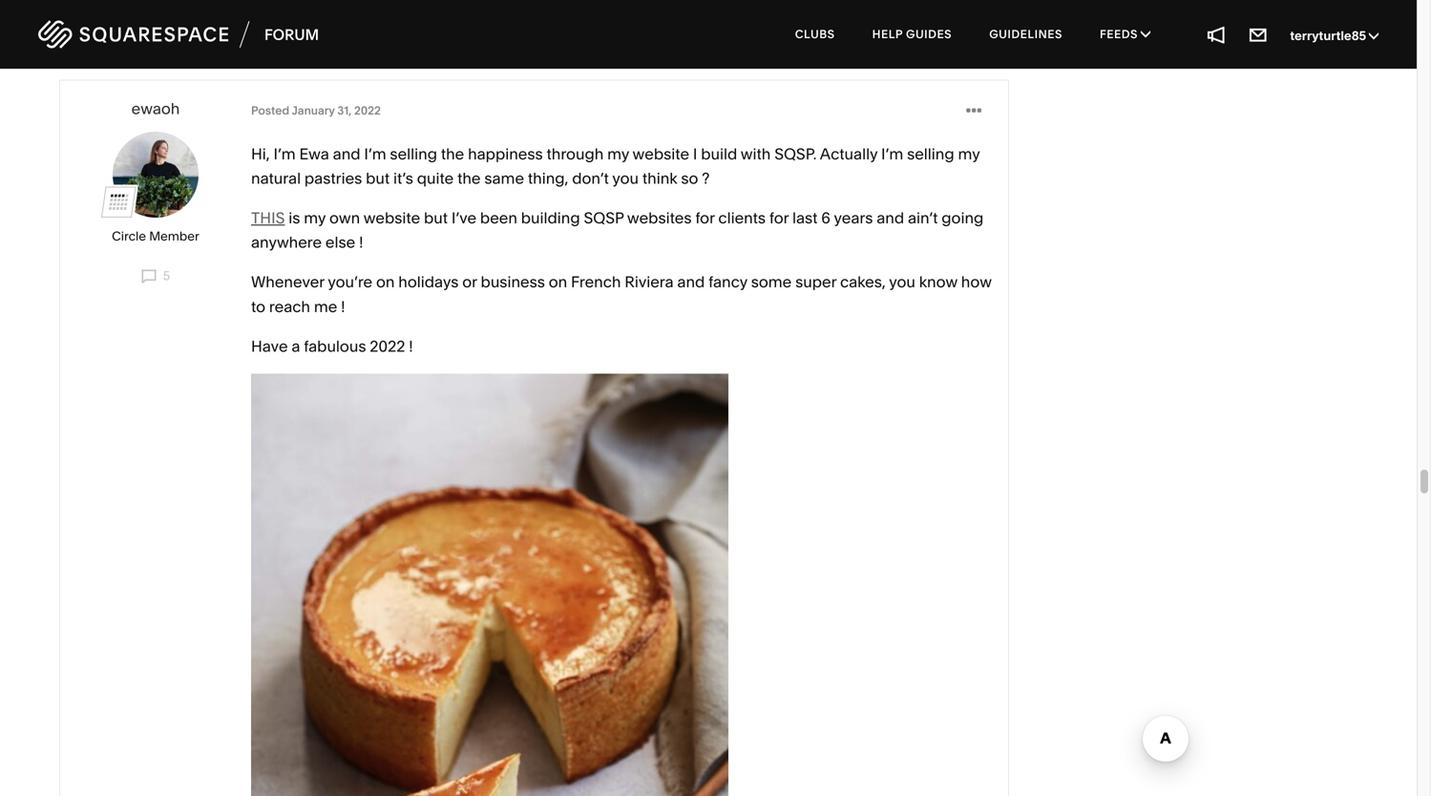 Task type: locate. For each thing, give the bounding box(es) containing it.
0 horizontal spatial for
[[696, 209, 715, 227]]

but
[[366, 169, 390, 188], [424, 209, 448, 227]]

how
[[961, 273, 992, 291]]

me
[[314, 297, 337, 316]]

! right the me
[[341, 297, 345, 316]]

on left french
[[549, 273, 567, 291]]

ewaoh
[[131, 99, 180, 118]]

reach
[[269, 297, 310, 316]]

for left clients
[[696, 209, 715, 227]]

?
[[702, 169, 710, 188]]

caret down image inside feeds link
[[1141, 28, 1151, 40]]

ewa
[[299, 144, 329, 163]]

1 i'm from the left
[[274, 144, 296, 163]]

2022
[[354, 104, 381, 118], [370, 337, 405, 356]]

think
[[643, 169, 678, 188]]

the right "quite"
[[458, 169, 481, 188]]

1 horizontal spatial website
[[633, 144, 690, 163]]

selling up it's
[[390, 144, 437, 163]]

the up "quite"
[[441, 144, 464, 163]]

have a fabulous 2022 !
[[251, 337, 413, 356]]

@andrewexplainer
[[251, 22, 362, 38]]

0 horizontal spatial i'm
[[274, 144, 296, 163]]

1 horizontal spatial you
[[889, 273, 916, 291]]

hi,
[[251, 144, 270, 163]]

1 horizontal spatial and
[[677, 273, 705, 291]]

caret down image inside terryturtle85 link
[[1369, 29, 1379, 42]]

i'm
[[274, 144, 296, 163], [364, 144, 386, 163], [881, 144, 904, 163]]

1 vertical spatial !
[[341, 297, 345, 316]]

1 vertical spatial website
[[364, 209, 420, 227]]

0 horizontal spatial and
[[333, 144, 361, 163]]

0 horizontal spatial my
[[304, 209, 326, 227]]

1 horizontal spatial on
[[549, 273, 567, 291]]

you left think
[[612, 169, 639, 188]]

you're
[[328, 273, 373, 291]]

thing,
[[528, 169, 569, 188]]

0 horizontal spatial on
[[376, 273, 395, 291]]

french
[[571, 273, 621, 291]]

0 horizontal spatial website
[[364, 209, 420, 227]]

1 on from the left
[[376, 273, 395, 291]]

caret down image
[[1141, 28, 1151, 40], [1369, 29, 1379, 42]]

member
[[149, 229, 199, 244]]

selling up ain't
[[907, 144, 955, 163]]

1 vertical spatial 2022
[[370, 337, 405, 356]]

ain't
[[908, 209, 938, 227]]

1 vertical spatial you
[[889, 273, 916, 291]]

the
[[441, 144, 464, 163], [458, 169, 481, 188]]

messages image
[[1248, 24, 1269, 45]]

2 horizontal spatial my
[[958, 144, 980, 163]]

0 horizontal spatial selling
[[390, 144, 437, 163]]

guidelines link
[[972, 10, 1080, 59]]

business
[[481, 273, 545, 291]]

guides
[[906, 27, 952, 41]]

but left it's
[[366, 169, 390, 188]]

website up think
[[633, 144, 690, 163]]

9ca8fd50 69df 4761 ad20 f933045f1e5d.jpeg image
[[251, 374, 729, 796]]

but inside is my own website but i've been building sqsp websites for clients for last 6 years and ain't going anywhere else !
[[424, 209, 448, 227]]

! down holidays
[[409, 337, 413, 356]]

0 horizontal spatial you
[[612, 169, 639, 188]]

website inside is my own website but i've been building sqsp websites for clients for last 6 years and ain't going anywhere else !
[[364, 209, 420, 227]]

sqsp
[[584, 209, 624, 227]]

i'm right actually
[[881, 144, 904, 163]]

but left i've
[[424, 209, 448, 227]]

hi, i'm ewa and i'm selling the happiness through my website i build with sqsp. actually i'm selling my natural pastries but it's quite the same thing, don't you think so ?
[[251, 144, 980, 188]]

my down more options... icon in the right top of the page
[[958, 144, 980, 163]]

1 vertical spatial but
[[424, 209, 448, 227]]

0 vertical spatial !
[[359, 233, 363, 252]]

or
[[462, 273, 477, 291]]

going
[[942, 209, 984, 227]]

1 horizontal spatial but
[[424, 209, 448, 227]]

and
[[333, 144, 361, 163], [877, 209, 904, 227], [677, 273, 705, 291]]

2 vertical spatial and
[[677, 273, 705, 291]]

my
[[607, 144, 629, 163], [958, 144, 980, 163], [304, 209, 326, 227]]

quite
[[417, 169, 454, 188]]

my up don't
[[607, 144, 629, 163]]

website
[[633, 144, 690, 163], [364, 209, 420, 227]]

5 link
[[141, 268, 170, 284]]

on
[[376, 273, 395, 291], [549, 273, 567, 291]]

0 vertical spatial you
[[612, 169, 639, 188]]

my right the is
[[304, 209, 326, 227]]

own
[[329, 209, 360, 227]]

this link
[[251, 209, 285, 227]]

caret down image for terryturtle85
[[1369, 29, 1379, 42]]

0 vertical spatial but
[[366, 169, 390, 188]]

1 horizontal spatial i'm
[[364, 144, 386, 163]]

you left the know
[[889, 273, 916, 291]]

! right else
[[359, 233, 363, 252]]

1 horizontal spatial caret down image
[[1369, 29, 1379, 42]]

on right you're in the top of the page
[[376, 273, 395, 291]]

you
[[612, 169, 639, 188], [889, 273, 916, 291]]

!
[[359, 233, 363, 252], [341, 297, 345, 316], [409, 337, 413, 356]]

ewaoh image
[[113, 132, 199, 218]]

circle
[[112, 229, 146, 244]]

0 horizontal spatial but
[[366, 169, 390, 188]]

posted
[[251, 104, 289, 118]]

selling
[[390, 144, 437, 163], [907, 144, 955, 163]]

1 horizontal spatial for
[[770, 209, 789, 227]]

2022 right fabulous
[[370, 337, 405, 356]]

2 horizontal spatial i'm
[[881, 144, 904, 163]]

for left last on the top right
[[770, 209, 789, 227]]

for
[[696, 209, 715, 227], [770, 209, 789, 227]]

pastries
[[305, 169, 362, 188]]

clients
[[719, 209, 766, 227]]

1 horizontal spatial !
[[359, 233, 363, 252]]

1 horizontal spatial selling
[[907, 144, 955, 163]]

and left ain't
[[877, 209, 904, 227]]

0 horizontal spatial !
[[341, 297, 345, 316]]

feeds
[[1100, 27, 1141, 41]]

and left fancy
[[677, 273, 705, 291]]

and up pastries
[[333, 144, 361, 163]]

1 for from the left
[[696, 209, 715, 227]]

31,
[[338, 104, 352, 118]]

2 horizontal spatial and
[[877, 209, 904, 227]]

0 vertical spatial 2022
[[354, 104, 381, 118]]

it's
[[393, 169, 413, 188]]

website inside hi, i'm ewa and i'm selling the happiness through my website i build with sqsp. actually i'm selling my natural pastries but it's quite the same thing, don't you think so ?
[[633, 144, 690, 163]]

i'm right hi,
[[274, 144, 296, 163]]

level 4 image
[[101, 185, 136, 220]]

3 i'm from the left
[[881, 144, 904, 163]]

2 horizontal spatial !
[[409, 337, 413, 356]]

2 for from the left
[[770, 209, 789, 227]]

website down it's
[[364, 209, 420, 227]]

1 vertical spatial and
[[877, 209, 904, 227]]

2022 right 31,
[[354, 104, 381, 118]]

caret down image for feeds
[[1141, 28, 1151, 40]]

years
[[834, 209, 873, 227]]

i'm right ewa
[[364, 144, 386, 163]]

0 horizontal spatial caret down image
[[1141, 28, 1151, 40]]

else
[[326, 233, 355, 252]]

0 vertical spatial website
[[633, 144, 690, 163]]

january
[[292, 104, 335, 118]]

0 vertical spatial and
[[333, 144, 361, 163]]



Task type: describe. For each thing, give the bounding box(es) containing it.
but inside hi, i'm ewa and i'm selling the happiness through my website i build with sqsp. actually i'm selling my natural pastries but it's quite the same thing, don't you think so ?
[[366, 169, 390, 188]]

riviera
[[625, 273, 674, 291]]

last
[[793, 209, 818, 227]]

actually
[[820, 144, 878, 163]]

clubs link
[[778, 10, 852, 59]]

building
[[521, 209, 580, 227]]

whenever you're on holidays or business on french riviera and fancy some super cakes, you know how to reach me !
[[251, 273, 992, 316]]

0 vertical spatial the
[[441, 144, 464, 163]]

some
[[751, 273, 792, 291]]

fancy
[[709, 273, 748, 291]]

my inside is my own website but i've been building sqsp websites for clients for last 6 years and ain't going anywhere else !
[[304, 209, 326, 227]]

terryturtle85
[[1290, 28, 1369, 44]]

clubs
[[795, 27, 835, 41]]

i
[[693, 144, 697, 163]]

1 selling from the left
[[390, 144, 437, 163]]

posted january 31, 2022
[[251, 104, 381, 118]]

and inside whenever you're on holidays or business on french riviera and fancy some super cakes, you know how to reach me !
[[677, 273, 705, 291]]

1 horizontal spatial my
[[607, 144, 629, 163]]

6
[[822, 209, 831, 227]]

feeds link
[[1083, 10, 1168, 59]]

is my own website but i've been building sqsp websites for clients for last 6 years and ain't going anywhere else !
[[251, 209, 984, 252]]

fabulous
[[304, 337, 366, 356]]

help
[[873, 27, 903, 41]]

2022 for fabulous
[[370, 337, 405, 356]]

anywhere
[[251, 233, 322, 252]]

sqsp.
[[775, 144, 817, 163]]

you inside hi, i'm ewa and i'm selling the happiness through my website i build with sqsp. actually i'm selling my natural pastries but it's quite the same thing, don't you think so ?
[[612, 169, 639, 188]]

ewaoh link
[[131, 99, 180, 118]]

guidelines
[[990, 27, 1063, 41]]

natural
[[251, 169, 301, 188]]

websites
[[627, 209, 692, 227]]

5
[[160, 268, 170, 284]]

notifications image
[[1206, 24, 1227, 45]]

and inside is my own website but i've been building sqsp websites for clients for last 6 years and ain't going anywhere else !
[[877, 209, 904, 227]]

! inside whenever you're on holidays or business on french riviera and fancy some super cakes, you know how to reach me !
[[341, 297, 345, 316]]

more options... image
[[967, 100, 982, 123]]

circle member
[[112, 229, 199, 244]]

terryturtle85 link
[[1290, 28, 1379, 44]]

holidays
[[398, 273, 459, 291]]

so
[[681, 169, 699, 188]]

! inside is my own website but i've been building sqsp websites for clients for last 6 years and ain't going anywhere else !
[[359, 233, 363, 252]]

you inside whenever you're on holidays or business on french riviera and fancy some super cakes, you know how to reach me !
[[889, 273, 916, 291]]

super
[[796, 273, 837, 291]]

whenever
[[251, 273, 325, 291]]

comment image
[[141, 270, 156, 284]]

have
[[251, 337, 288, 356]]

2 selling from the left
[[907, 144, 955, 163]]

with
[[741, 144, 771, 163]]

2022 for 31,
[[354, 104, 381, 118]]

through
[[547, 144, 604, 163]]

don't
[[572, 169, 609, 188]]

build
[[701, 144, 737, 163]]

@andrewexplainer link
[[251, 22, 362, 38]]

and inside hi, i'm ewa and i'm selling the happiness through my website i build with sqsp. actually i'm selling my natural pastries but it's quite the same thing, don't you think so ?
[[333, 144, 361, 163]]

help guides link
[[855, 10, 969, 59]]

same
[[485, 169, 524, 188]]

help guides
[[873, 27, 952, 41]]

2 i'm from the left
[[364, 144, 386, 163]]

happiness
[[468, 144, 543, 163]]

to
[[251, 297, 266, 316]]

know
[[919, 273, 958, 291]]

squarespace forum image
[[38, 18, 320, 51]]

1 vertical spatial the
[[458, 169, 481, 188]]

a
[[292, 337, 300, 356]]

2 vertical spatial !
[[409, 337, 413, 356]]

been
[[480, 209, 518, 227]]

2 on from the left
[[549, 273, 567, 291]]

is
[[289, 209, 300, 227]]

cakes,
[[840, 273, 886, 291]]

this
[[251, 209, 285, 227]]

i've
[[452, 209, 477, 227]]



Task type: vqa. For each thing, say whether or not it's contained in the screenshot.
GETTING
no



